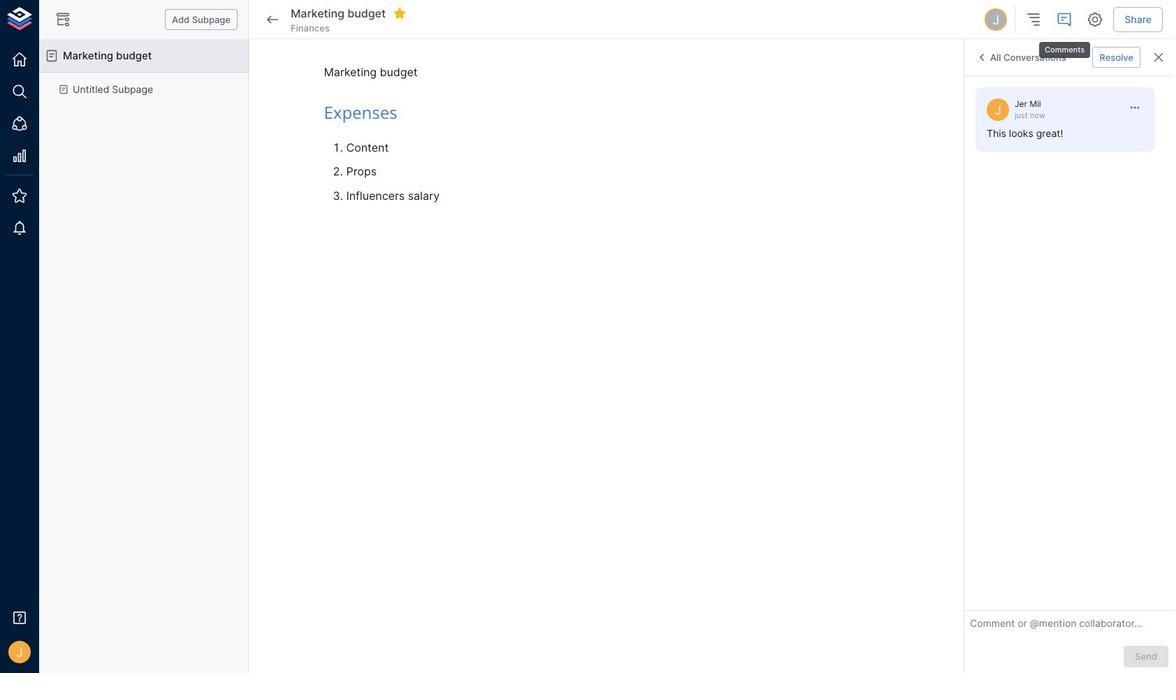 Task type: describe. For each thing, give the bounding box(es) containing it.
go back image
[[264, 11, 281, 28]]

comments image
[[1057, 11, 1073, 28]]

remove favorite image
[[394, 7, 406, 20]]

hide wiki image
[[55, 11, 71, 28]]

Comment or @mention collaborator... text field
[[971, 617, 1169, 635]]



Task type: locate. For each thing, give the bounding box(es) containing it.
settings image
[[1087, 11, 1104, 28]]

table of contents image
[[1026, 11, 1043, 28]]

tooltip
[[1038, 32, 1092, 60]]



Task type: vqa. For each thing, say whether or not it's contained in the screenshot.
Go Back image
yes



